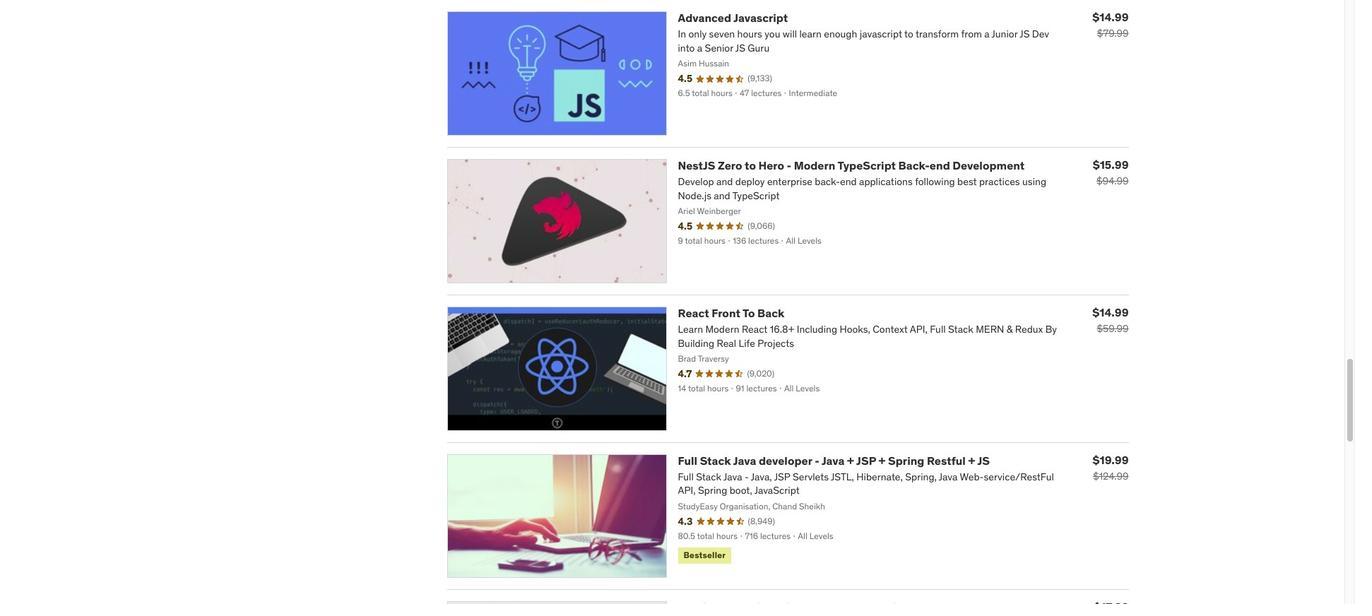 Task type: locate. For each thing, give the bounding box(es) containing it.
2 horizontal spatial +
[[968, 453, 975, 467]]

2 java from the left
[[822, 453, 845, 467]]

1 horizontal spatial -
[[815, 453, 819, 467]]

react
[[678, 306, 709, 320]]

$19.99 $124.99
[[1093, 453, 1129, 482]]

nestjs
[[678, 158, 715, 172]]

- right developer
[[815, 453, 819, 467]]

0 horizontal spatial java
[[733, 453, 756, 467]]

$14.99 up $59.99
[[1093, 305, 1129, 319]]

-
[[787, 158, 791, 172], [815, 453, 819, 467]]

+ right jsp
[[879, 453, 886, 467]]

$59.99
[[1097, 322, 1129, 335]]

back
[[757, 306, 784, 320]]

java right 'stack'
[[733, 453, 756, 467]]

$14.99 $59.99
[[1093, 305, 1129, 335]]

1 vertical spatial $14.99
[[1093, 305, 1129, 319]]

full stack java developer - java + jsp + spring restful + js link
[[678, 453, 990, 467]]

$14.99 for react front to back
[[1093, 305, 1129, 319]]

to
[[745, 158, 756, 172]]

$94.99
[[1096, 174, 1129, 187]]

$14.99 for advanced javascript
[[1093, 10, 1129, 24]]

stack
[[700, 453, 731, 467]]

nestjs zero to hero - modern typescript back-end development link
[[678, 158, 1025, 172]]

0 horizontal spatial -
[[787, 158, 791, 172]]

0 vertical spatial $14.99
[[1093, 10, 1129, 24]]

$15.99 $94.99
[[1093, 157, 1129, 187]]

end
[[930, 158, 950, 172]]

1 horizontal spatial +
[[879, 453, 886, 467]]

1 $14.99 from the top
[[1093, 10, 1129, 24]]

back-
[[898, 158, 930, 172]]

to
[[743, 306, 755, 320]]

$14.99
[[1093, 10, 1129, 24], [1093, 305, 1129, 319]]

java left jsp
[[822, 453, 845, 467]]

developer
[[759, 453, 812, 467]]

+
[[847, 453, 854, 467], [879, 453, 886, 467], [968, 453, 975, 467]]

- right hero
[[787, 158, 791, 172]]

full
[[678, 453, 697, 467]]

restful
[[927, 453, 966, 467]]

1 + from the left
[[847, 453, 854, 467]]

3 + from the left
[[968, 453, 975, 467]]

+ left jsp
[[847, 453, 854, 467]]

js
[[977, 453, 990, 467]]

nestjs zero to hero - modern typescript back-end development
[[678, 158, 1025, 172]]

+ left js
[[968, 453, 975, 467]]

1 horizontal spatial java
[[822, 453, 845, 467]]

java
[[733, 453, 756, 467], [822, 453, 845, 467]]

1 vertical spatial -
[[815, 453, 819, 467]]

$14.99 up $79.99
[[1093, 10, 1129, 24]]

0 horizontal spatial +
[[847, 453, 854, 467]]

0 vertical spatial -
[[787, 158, 791, 172]]

2 $14.99 from the top
[[1093, 305, 1129, 319]]

zero
[[718, 158, 742, 172]]



Task type: describe. For each thing, give the bounding box(es) containing it.
javascript
[[733, 11, 788, 25]]

$79.99
[[1097, 27, 1129, 40]]

hero
[[758, 158, 784, 172]]

modern
[[794, 158, 835, 172]]

jsp
[[856, 453, 876, 467]]

$15.99
[[1093, 157, 1129, 172]]

spring
[[888, 453, 924, 467]]

- for modern
[[787, 158, 791, 172]]

advanced javascript link
[[678, 11, 788, 25]]

$124.99
[[1093, 470, 1129, 482]]

2 + from the left
[[879, 453, 886, 467]]

front
[[712, 306, 740, 320]]

advanced javascript
[[678, 11, 788, 25]]

$14.99 $79.99
[[1093, 10, 1129, 40]]

react front to back
[[678, 306, 784, 320]]

1 java from the left
[[733, 453, 756, 467]]

typescript
[[838, 158, 896, 172]]

react front to back link
[[678, 306, 784, 320]]

advanced
[[678, 11, 731, 25]]

- for java
[[815, 453, 819, 467]]

development
[[953, 158, 1025, 172]]

full stack java developer - java + jsp + spring restful + js
[[678, 453, 990, 467]]

$19.99
[[1093, 453, 1129, 467]]



Task type: vqa. For each thing, say whether or not it's contained in the screenshot.
REVIEW for González
no



